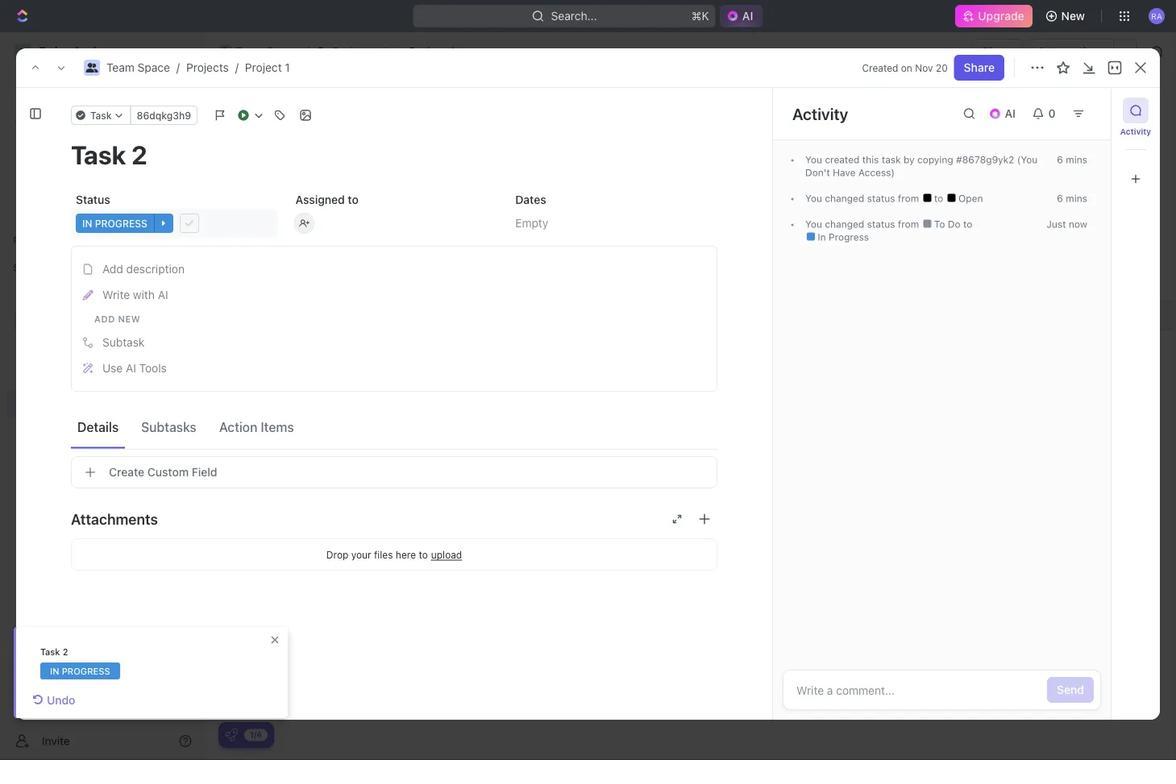 Task type: describe. For each thing, give the bounding box(es) containing it.
onboarding checklist button element
[[225, 729, 238, 742]]

1 horizontal spatial add task button
[[1050, 98, 1118, 123]]

send button
[[1048, 677, 1094, 703]]

in progress inside "dropdown button"
[[82, 218, 147, 229]]

create
[[109, 466, 144, 479]]

upload
[[431, 549, 462, 560]]

customize
[[1039, 150, 1096, 163]]

task
[[882, 154, 901, 165]]

nov
[[915, 62, 933, 73]]

in inside "dropdown button"
[[82, 218, 92, 229]]

search
[[921, 150, 958, 163]]

team space, , element
[[15, 313, 31, 329]]

in progress down 2
[[50, 666, 110, 677]]

created
[[825, 154, 860, 165]]

1 vertical spatial user group image
[[86, 63, 98, 73]]

task 3 link
[[285, 430, 523, 453]]

write with ai button
[[77, 282, 712, 308]]

activity inside task sidebar content section
[[793, 104, 849, 123]]

#8678g9yk2 (you don't have access)
[[806, 154, 1038, 178]]

2 vertical spatial project
[[244, 96, 317, 123]]

attachments button
[[71, 500, 718, 539]]

add inside add description button
[[102, 262, 123, 276]]

created on nov 20
[[862, 62, 948, 73]]

automations
[[1038, 45, 1105, 58]]

created this task by copying
[[822, 154, 956, 165]]

with
[[133, 288, 155, 302]]

open
[[956, 193, 983, 204]]

task sidebar navigation tab list
[[1118, 98, 1154, 192]]

search...
[[551, 9, 597, 23]]

add right 0
[[1060, 104, 1081, 117]]

0 horizontal spatial add task button
[[343, 379, 411, 398]]

in progress down assigned
[[264, 229, 329, 240]]

Search tasks... text field
[[976, 183, 1137, 208]]

0 button
[[1026, 101, 1066, 127]]

add new
[[94, 314, 141, 324]]

‎task
[[40, 647, 60, 658]]

1 horizontal spatial project 1 link
[[389, 42, 460, 61]]

dashboards
[[39, 167, 101, 180]]

by
[[904, 154, 915, 165]]

progress inside "dropdown button"
[[95, 218, 147, 229]]

86dqkg3h9
[[137, 110, 191, 121]]

0 horizontal spatial project 1 link
[[245, 61, 290, 74]]

6 for created this task by copying
[[1057, 154, 1063, 165]]

task inside task dropdown button
[[90, 110, 112, 121]]

subtask button
[[77, 330, 712, 356]]

⌘k
[[692, 9, 709, 23]]

use ai tools
[[102, 362, 167, 375]]

0 vertical spatial team space
[[235, 45, 299, 58]]

‎task 2
[[40, 647, 68, 658]]

tree inside the sidebar navigation
[[6, 281, 198, 498]]

items
[[261, 419, 294, 435]]

create custom field button
[[71, 456, 718, 489]]

access)
[[859, 167, 895, 178]]

6 for changed status from
[[1057, 193, 1063, 204]]

share button right the 20
[[954, 55, 1005, 81]]

2 horizontal spatial projects link
[[313, 42, 380, 61]]

86dqkg3h9 button
[[130, 106, 198, 125]]

ai inside dropdown button
[[1005, 107, 1016, 120]]

upload button
[[431, 549, 462, 560]]

status
[[76, 193, 110, 206]]

progress down 2
[[62, 666, 110, 677]]

1 vertical spatial share
[[964, 61, 995, 74]]

subtask
[[102, 336, 145, 349]]

dashboards link
[[6, 160, 198, 186]]

in progress button
[[71, 209, 278, 238]]

task button
[[71, 106, 131, 125]]

empty button
[[511, 209, 718, 238]]

new
[[1062, 9, 1085, 23]]

here
[[396, 549, 416, 560]]

ai right ⌘k
[[743, 9, 753, 23]]

2 horizontal spatial team
[[235, 45, 264, 58]]

now
[[1069, 219, 1088, 230]]

1/4
[[250, 730, 262, 739]]

pencil image
[[83, 290, 93, 300]]

hide button
[[966, 145, 1015, 168]]

ai button
[[983, 101, 1026, 127]]

created
[[862, 62, 899, 73]]

sidebar navigation
[[0, 32, 206, 760]]

ai right use
[[126, 362, 136, 375]]

1 horizontal spatial projects link
[[186, 61, 229, 74]]

just
[[1047, 219, 1066, 230]]

new
[[118, 314, 141, 324]]

1 horizontal spatial team
[[106, 61, 135, 74]]

upgrade link
[[956, 5, 1033, 27]]

20
[[936, 62, 948, 73]]

status for in progress
[[867, 219, 895, 230]]

add left new
[[94, 314, 115, 324]]

your
[[351, 549, 371, 560]]

assigned
[[296, 193, 345, 206]]

just now
[[1047, 219, 1088, 230]]

tools
[[139, 362, 167, 375]]

(you
[[1017, 154, 1038, 165]]

attachments
[[71, 510, 158, 528]]

copying
[[918, 154, 954, 165]]

0
[[1049, 107, 1056, 120]]

automations button
[[1030, 40, 1114, 64]]

6 mins for changed status from
[[1057, 193, 1088, 204]]

spaces
[[13, 262, 47, 273]]

task 3
[[289, 435, 324, 448]]

details button
[[71, 412, 125, 441]]

customize button
[[1018, 145, 1101, 168]]

#8678g9yk2
[[956, 154, 1015, 165]]

1 vertical spatial do
[[280, 383, 294, 394]]

in inside task sidebar content section
[[818, 231, 826, 243]]

add description button
[[77, 256, 712, 282]]

add down use ai tools button
[[362, 383, 381, 394]]

changed status from for in progress
[[822, 219, 922, 230]]

from for open
[[898, 193, 919, 204]]

to right here
[[419, 549, 428, 560]]

write with ai
[[102, 288, 168, 302]]

0 vertical spatial share
[[982, 45, 1013, 58]]



Task type: locate. For each thing, give the bounding box(es) containing it.
2 changed from the top
[[825, 219, 865, 230]]

1 vertical spatial you
[[806, 193, 822, 204]]

this
[[863, 154, 879, 165]]

add description
[[102, 262, 185, 276]]

1 you from the top
[[806, 154, 822, 165]]

task down use ai tools button
[[383, 383, 405, 394]]

0 horizontal spatial user group image
[[86, 63, 98, 73]]

project 1 link
[[389, 42, 460, 61], [245, 61, 290, 74]]

add task button down subtask button
[[343, 379, 411, 398]]

6 right (you in the top of the page
[[1057, 154, 1063, 165]]

2 mins from the top
[[1066, 193, 1088, 204]]

0 horizontal spatial activity
[[793, 104, 849, 123]]

0 vertical spatial 6
[[1057, 154, 1063, 165]]

ai button up hide
[[983, 101, 1026, 127]]

hide
[[986, 150, 1010, 163]]

undo
[[47, 694, 75, 707]]

1 vertical spatial ai button
[[983, 101, 1026, 127]]

new button
[[1039, 3, 1095, 29]]

team space
[[235, 45, 299, 58], [39, 314, 102, 327]]

2 vertical spatial projects
[[48, 341, 91, 355]]

progress down status in the left of the page
[[95, 218, 147, 229]]

mins up search tasks... text field
[[1066, 154, 1088, 165]]

description
[[126, 262, 185, 276]]

invite
[[42, 735, 70, 748]]

0 horizontal spatial projects link
[[48, 335, 153, 361]]

1 horizontal spatial user group image
[[221, 48, 231, 56]]

action items button
[[213, 412, 300, 441]]

ai button inside task sidebar content section
[[983, 101, 1026, 127]]

mins for changed status from
[[1066, 193, 1088, 204]]

ra button
[[1144, 3, 1170, 29]]

team up team space / projects / project 1
[[235, 45, 264, 58]]

6 mins up just now
[[1057, 193, 1088, 204]]

files
[[374, 549, 393, 560]]

add task
[[1060, 104, 1109, 117], [362, 383, 405, 394]]

you
[[806, 154, 822, 165], [806, 193, 822, 204], [806, 219, 822, 230]]

2 from from the top
[[898, 219, 919, 230]]

have
[[833, 167, 856, 178]]

1 horizontal spatial ai button
[[983, 101, 1026, 127]]

team inside tree
[[39, 314, 67, 327]]

0 vertical spatial team
[[235, 45, 264, 58]]

from
[[898, 193, 919, 204], [898, 219, 919, 230]]

create custom field
[[109, 466, 217, 479]]

1 changed status from from the top
[[822, 193, 922, 204]]

to do down the open
[[932, 219, 964, 230]]

in progress down have
[[815, 231, 869, 243]]

2 horizontal spatial space
[[267, 45, 299, 58]]

team space / projects / project 1
[[106, 61, 290, 74]]

action
[[219, 419, 257, 435]]

1 changed from the top
[[825, 193, 865, 204]]

to right assigned
[[348, 193, 359, 206]]

1 horizontal spatial team space
[[235, 45, 299, 58]]

1 vertical spatial add task button
[[343, 379, 411, 398]]

from for in progress
[[898, 219, 919, 230]]

projects link
[[313, 42, 380, 61], [186, 61, 229, 74], [48, 335, 153, 361]]

team up home link
[[106, 61, 135, 74]]

1 vertical spatial status
[[867, 219, 895, 230]]

1 horizontal spatial projects
[[186, 61, 229, 74]]

0 vertical spatial to do
[[932, 219, 964, 230]]

0 vertical spatial space
[[267, 45, 299, 58]]

ai button
[[720, 5, 763, 27], [983, 101, 1026, 127]]

add up write
[[102, 262, 123, 276]]

changed for in progress
[[825, 219, 865, 230]]

0 horizontal spatial do
[[280, 383, 294, 394]]

3 you from the top
[[806, 219, 822, 230]]

1 vertical spatial from
[[898, 219, 919, 230]]

0 vertical spatial changed
[[825, 193, 865, 204]]

empty
[[516, 217, 549, 230]]

home link
[[6, 78, 198, 104]]

share down upgrade link
[[982, 45, 1013, 58]]

tree containing team space
[[6, 281, 198, 498]]

6 mins up search tasks... text field
[[1057, 154, 1088, 165]]

changed status from
[[822, 193, 922, 204], [822, 219, 922, 230]]

field
[[192, 466, 217, 479]]

2 vertical spatial you
[[806, 219, 822, 230]]

to do up items
[[264, 383, 294, 394]]

projects link inside tree
[[48, 335, 153, 361]]

in progress down status in the left of the page
[[82, 218, 147, 229]]

1 vertical spatial space
[[138, 61, 170, 74]]

0 vertical spatial changed status from
[[822, 193, 922, 204]]

you for open
[[806, 193, 822, 204]]

in
[[82, 218, 92, 229], [264, 229, 274, 240], [818, 231, 826, 243], [50, 666, 59, 677]]

details
[[77, 419, 119, 435]]

1 horizontal spatial do
[[948, 219, 961, 230]]

do inside task sidebar content section
[[948, 219, 961, 230]]

2 horizontal spatial projects
[[333, 45, 375, 58]]

0 vertical spatial mins
[[1066, 154, 1088, 165]]

0 horizontal spatial ai button
[[720, 5, 763, 27]]

2 status from the top
[[867, 219, 895, 230]]

1 vertical spatial projects
[[186, 61, 229, 74]]

1 vertical spatial team space
[[39, 314, 102, 327]]

0 horizontal spatial add task
[[362, 383, 405, 394]]

status
[[867, 193, 895, 204], [867, 219, 895, 230]]

1 vertical spatial changed status from
[[822, 219, 922, 230]]

space inside tree
[[70, 314, 102, 327]]

changed for open
[[825, 193, 865, 204]]

in progress
[[82, 218, 147, 229], [264, 229, 329, 240], [815, 231, 869, 243], [50, 666, 110, 677]]

2 vertical spatial space
[[70, 314, 102, 327]]

in progress inside task sidebar content section
[[815, 231, 869, 243]]

1 horizontal spatial add task
[[1060, 104, 1109, 117]]

home
[[39, 84, 70, 98]]

progress down assigned
[[276, 229, 329, 240]]

to down #8678g9yk2 (you don't have access)
[[934, 219, 945, 230]]

assigned to
[[296, 193, 359, 206]]

add task down use ai tools button
[[362, 383, 405, 394]]

use
[[102, 362, 123, 375]]

0 vertical spatial projects
[[333, 45, 375, 58]]

use ai tools button
[[77, 356, 712, 381]]

1 vertical spatial 6
[[1057, 193, 1063, 204]]

share button
[[973, 39, 1023, 65], [954, 55, 1005, 81]]

1 vertical spatial project
[[245, 61, 282, 74]]

0 vertical spatial add task
[[1060, 104, 1109, 117]]

add
[[1060, 104, 1081, 117], [102, 262, 123, 276], [94, 314, 115, 324], [362, 383, 381, 394]]

0 vertical spatial you
[[806, 154, 822, 165]]

team space down pencil icon
[[39, 314, 102, 327]]

upgrade
[[978, 9, 1025, 23]]

favorites button
[[6, 231, 62, 250]]

0 horizontal spatial team
[[39, 314, 67, 327]]

progress down have
[[829, 231, 869, 243]]

subtasks
[[141, 419, 197, 435]]

1 from from the top
[[898, 193, 919, 204]]

1 6 from the top
[[1057, 154, 1063, 165]]

don't
[[806, 167, 830, 178]]

team space link inside tree
[[39, 308, 195, 334]]

mins for created this task by copying
[[1066, 154, 1088, 165]]

activity
[[793, 104, 849, 123], [1121, 127, 1152, 136]]

to down the open
[[964, 219, 973, 230]]

1 horizontal spatial activity
[[1121, 127, 1152, 136]]

to
[[934, 193, 946, 204], [348, 193, 359, 206], [934, 219, 945, 230], [964, 219, 973, 230], [264, 383, 277, 394], [419, 549, 428, 560]]

1 6 mins from the top
[[1057, 154, 1088, 165]]

user group image
[[221, 48, 231, 56], [86, 63, 98, 73]]

1 vertical spatial 6 mins
[[1057, 193, 1088, 204]]

favorites
[[13, 235, 55, 246]]

1 horizontal spatial to do
[[932, 219, 964, 230]]

dates
[[516, 193, 546, 206]]

ai
[[743, 9, 753, 23], [1005, 107, 1016, 120], [158, 288, 168, 302], [126, 362, 136, 375]]

2 6 mins from the top
[[1057, 193, 1088, 204]]

progress inside task sidebar content section
[[829, 231, 869, 243]]

0 vertical spatial status
[[867, 193, 895, 204]]

0 vertical spatial project 1
[[409, 45, 456, 58]]

add task right 0
[[1060, 104, 1109, 117]]

action items
[[219, 419, 294, 435]]

1 status from the top
[[867, 193, 895, 204]]

6 mins
[[1057, 154, 1088, 165], [1057, 193, 1088, 204]]

tree
[[6, 281, 198, 498]]

drop
[[326, 549, 349, 560]]

projects
[[333, 45, 375, 58], [186, 61, 229, 74], [48, 341, 91, 355]]

0 horizontal spatial space
[[70, 314, 102, 327]]

2 changed status from from the top
[[822, 219, 922, 230]]

inbox
[[39, 112, 67, 125]]

1 vertical spatial team
[[106, 61, 135, 74]]

drop your files here to upload
[[326, 549, 462, 560]]

0 vertical spatial from
[[898, 193, 919, 204]]

status for open
[[867, 193, 895, 204]]

2 6 from the top
[[1057, 193, 1063, 204]]

team space up team space / projects / project 1
[[235, 45, 299, 58]]

task left 3
[[289, 435, 314, 448]]

0 vertical spatial project
[[409, 45, 447, 58]]

6 up just at the right of page
[[1057, 193, 1063, 204]]

1 horizontal spatial project 1
[[409, 45, 456, 58]]

share
[[982, 45, 1013, 58], [964, 61, 995, 74]]

6 mins for created this task by copying
[[1057, 154, 1088, 165]]

task sidebar content section
[[769, 88, 1111, 720]]

subtasks button
[[135, 412, 203, 441]]

0 horizontal spatial team space
[[39, 314, 102, 327]]

0 horizontal spatial project 1
[[244, 96, 337, 123]]

add task button up customize
[[1050, 98, 1118, 123]]

1 vertical spatial mins
[[1066, 193, 1088, 204]]

do down the open
[[948, 219, 961, 230]]

do up items
[[280, 383, 294, 394]]

task right 0
[[1084, 104, 1109, 117]]

1 vertical spatial to do
[[264, 383, 294, 394]]

search button
[[900, 145, 963, 168]]

1 vertical spatial changed
[[825, 219, 865, 230]]

team right 'team space, ,' element
[[39, 314, 67, 327]]

1 vertical spatial project 1
[[244, 96, 337, 123]]

1 horizontal spatial space
[[138, 61, 170, 74]]

1 mins from the top
[[1066, 154, 1088, 165]]

0 horizontal spatial projects
[[48, 341, 91, 355]]

0 horizontal spatial to do
[[264, 383, 294, 394]]

mins up now
[[1066, 193, 1088, 204]]

to left the open
[[934, 193, 946, 204]]

changed status from for open
[[822, 193, 922, 204]]

2 vertical spatial team
[[39, 314, 67, 327]]

2 you from the top
[[806, 193, 822, 204]]

changed
[[825, 193, 865, 204], [825, 219, 865, 230]]

1 vertical spatial activity
[[1121, 127, 1152, 136]]

0 vertical spatial user group image
[[221, 48, 231, 56]]

user group image up team space / projects / project 1
[[221, 48, 231, 56]]

activity inside the task sidebar navigation tab list
[[1121, 127, 1152, 136]]

ai left 0 dropdown button
[[1005, 107, 1016, 120]]

to do inside task sidebar content section
[[932, 219, 964, 230]]

projects inside tree
[[48, 341, 91, 355]]

2
[[63, 647, 68, 658]]

send
[[1057, 683, 1085, 697]]

share button down upgrade link
[[973, 39, 1023, 65]]

ai button right ⌘k
[[720, 5, 763, 27]]

onboarding checklist button image
[[225, 729, 238, 742]]

0 vertical spatial do
[[948, 219, 961, 230]]

user group image up home link
[[86, 63, 98, 73]]

team space inside tree
[[39, 314, 102, 327]]

team space link
[[215, 42, 303, 61], [106, 61, 170, 74], [39, 308, 195, 334]]

0 vertical spatial activity
[[793, 104, 849, 123]]

ai right with
[[158, 288, 168, 302]]

3
[[317, 435, 324, 448]]

0 vertical spatial add task button
[[1050, 98, 1118, 123]]

1 vertical spatial add task
[[362, 383, 405, 394]]

0 vertical spatial ai button
[[720, 5, 763, 27]]

share right the 20
[[964, 61, 995, 74]]

on
[[901, 62, 913, 73]]

6
[[1057, 154, 1063, 165], [1057, 193, 1063, 204]]

task down home link
[[90, 110, 112, 121]]

to up items
[[264, 383, 277, 394]]

project
[[409, 45, 447, 58], [245, 61, 282, 74], [244, 96, 317, 123]]

you for in progress
[[806, 219, 822, 230]]

add task button
[[1050, 98, 1118, 123], [343, 379, 411, 398]]

task inside task 3 link
[[289, 435, 314, 448]]

0 vertical spatial 6 mins
[[1057, 154, 1088, 165]]

custom
[[147, 466, 189, 479]]

do
[[948, 219, 961, 230], [280, 383, 294, 394]]

Edit task name text field
[[71, 139, 718, 170]]

inbox link
[[6, 106, 198, 131]]



Task type: vqa. For each thing, say whether or not it's contained in the screenshot.
Add New
yes



